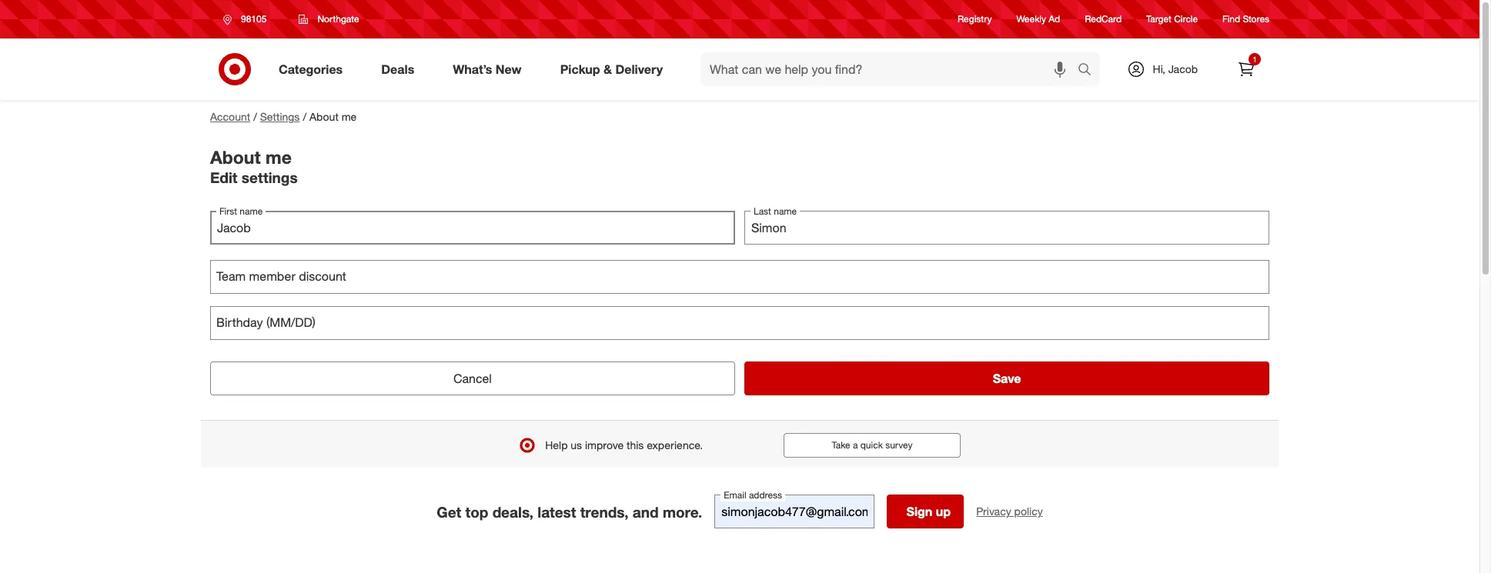 Task type: vqa. For each thing, say whether or not it's contained in the screenshot.
Categories
yes



Task type: locate. For each thing, give the bounding box(es) containing it.
None text field
[[210, 211, 735, 245], [210, 261, 1270, 295], [715, 495, 875, 529], [210, 211, 735, 245], [210, 261, 1270, 295], [715, 495, 875, 529]]

1 vertical spatial about
[[210, 146, 261, 168]]

get
[[437, 503, 461, 521]]

about right settings link
[[310, 110, 339, 123]]

pickup
[[560, 61, 600, 77]]

settings
[[260, 110, 300, 123]]

sign up button
[[887, 495, 964, 529]]

1 horizontal spatial /
[[303, 110, 306, 123]]

cancel button
[[210, 362, 735, 396]]

stores
[[1243, 13, 1270, 25]]

help us improve this experience.
[[545, 439, 703, 452]]

account / settings / about me
[[210, 110, 357, 123]]

privacy policy
[[977, 505, 1043, 519]]

98105 button
[[213, 5, 283, 33]]

what's new
[[453, 61, 522, 77]]

jacob
[[1169, 62, 1198, 75]]

more.
[[663, 503, 702, 521]]

policy
[[1014, 505, 1043, 519]]

registry link
[[958, 13, 992, 26]]

take a quick survey
[[832, 440, 913, 452]]

account link
[[210, 110, 250, 123]]

circle
[[1174, 13, 1198, 25]]

0 horizontal spatial about
[[210, 146, 261, 168]]

settings
[[242, 168, 298, 186]]

1 vertical spatial me
[[266, 146, 292, 168]]

latest
[[538, 503, 576, 521]]

1 link
[[1230, 52, 1264, 86]]

/
[[253, 110, 257, 123], [303, 110, 306, 123]]

take
[[832, 440, 851, 452]]

northgate button
[[289, 5, 369, 33]]

0 vertical spatial about
[[310, 110, 339, 123]]

What can we help you find? suggestions appear below search field
[[701, 52, 1081, 86]]

1 horizontal spatial about
[[310, 110, 339, 123]]

/ right the settings
[[303, 110, 306, 123]]

cancel
[[454, 371, 492, 387]]

None text field
[[745, 211, 1270, 245]]

registry
[[958, 13, 992, 25]]

about
[[310, 110, 339, 123], [210, 146, 261, 168]]

hi, jacob
[[1153, 62, 1198, 75]]

me
[[342, 110, 357, 123], [266, 146, 292, 168]]

privacy
[[977, 505, 1011, 519]]

get top deals, latest trends, and more.
[[437, 503, 702, 521]]

deals link
[[368, 52, 434, 86]]

search button
[[1071, 52, 1108, 89]]

categories link
[[266, 52, 362, 86]]

save button
[[745, 362, 1270, 396]]

me down categories link
[[342, 110, 357, 123]]

and
[[633, 503, 659, 521]]

target circle
[[1147, 13, 1198, 25]]

me up settings at the top left of the page
[[266, 146, 292, 168]]

/ left settings link
[[253, 110, 257, 123]]

quick
[[861, 440, 883, 452]]

about up edit
[[210, 146, 261, 168]]

about me edit settings
[[210, 146, 298, 186]]

weekly ad
[[1017, 13, 1060, 25]]

experience.
[[647, 439, 703, 452]]

categories
[[279, 61, 343, 77]]

redcard link
[[1085, 13, 1122, 26]]

target circle link
[[1147, 13, 1198, 26]]

None telephone field
[[210, 307, 1270, 341]]

pickup & delivery
[[560, 61, 663, 77]]

0 horizontal spatial me
[[266, 146, 292, 168]]

me inside the about me edit settings
[[266, 146, 292, 168]]

this
[[627, 439, 644, 452]]

up
[[936, 505, 951, 520]]

0 horizontal spatial /
[[253, 110, 257, 123]]

1 horizontal spatial me
[[342, 110, 357, 123]]

sign up
[[907, 505, 951, 520]]

ad
[[1049, 13, 1060, 25]]



Task type: describe. For each thing, give the bounding box(es) containing it.
search
[[1071, 63, 1108, 78]]

take a quick survey button
[[784, 434, 961, 459]]

settings link
[[260, 110, 300, 123]]

find stores link
[[1223, 13, 1270, 26]]

1 / from the left
[[253, 110, 257, 123]]

save
[[993, 371, 1021, 387]]

pickup & delivery link
[[547, 52, 682, 86]]

account
[[210, 110, 250, 123]]

sign
[[907, 505, 933, 520]]

deals
[[381, 61, 414, 77]]

delivery
[[616, 61, 663, 77]]

about inside the about me edit settings
[[210, 146, 261, 168]]

target
[[1147, 13, 1172, 25]]

weekly
[[1017, 13, 1046, 25]]

privacy policy link
[[977, 505, 1043, 520]]

&
[[604, 61, 612, 77]]

what's
[[453, 61, 492, 77]]

find stores
[[1223, 13, 1270, 25]]

weekly ad link
[[1017, 13, 1060, 26]]

trends,
[[580, 503, 629, 521]]

survey
[[886, 440, 913, 452]]

top
[[465, 503, 488, 521]]

0 vertical spatial me
[[342, 110, 357, 123]]

hi,
[[1153, 62, 1166, 75]]

a
[[853, 440, 858, 452]]

deals,
[[493, 503, 534, 521]]

2 / from the left
[[303, 110, 306, 123]]

find
[[1223, 13, 1241, 25]]

what's new link
[[440, 52, 541, 86]]

1
[[1253, 55, 1257, 64]]

us
[[571, 439, 582, 452]]

redcard
[[1085, 13, 1122, 25]]

edit
[[210, 168, 238, 186]]

northgate
[[318, 13, 359, 25]]

98105
[[241, 13, 267, 25]]

help
[[545, 439, 568, 452]]

improve
[[585, 439, 624, 452]]

new
[[496, 61, 522, 77]]



